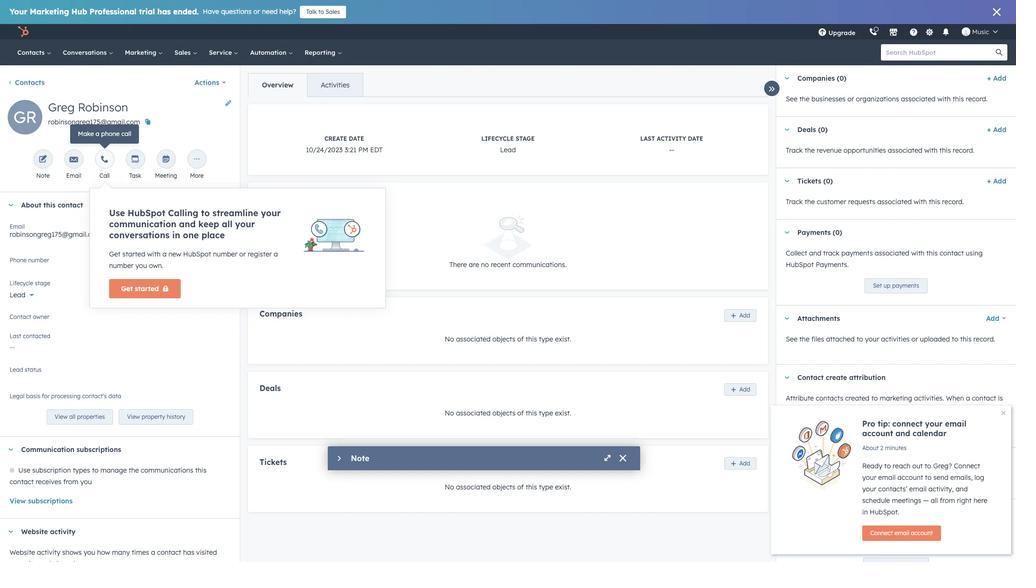 Task type: locate. For each thing, give the bounding box(es) containing it.
1 type from the top
[[539, 335, 553, 344]]

companies for companies (0)
[[798, 74, 835, 83]]

1 vertical spatial tickets
[[260, 458, 287, 467]]

the right manage
[[129, 467, 139, 475]]

1 vertical spatial has
[[183, 549, 194, 557]]

0 vertical spatial + add button
[[988, 73, 1007, 84]]

1 track from the top
[[786, 146, 803, 155]]

hubspot image
[[17, 26, 29, 38]]

2 track from the top
[[786, 198, 803, 206]]

of for deals
[[518, 409, 524, 418]]

activity up shows
[[50, 528, 76, 537]]

contact inside contact owner no owner
[[10, 314, 31, 321]]

or left need
[[254, 7, 260, 16]]

1 vertical spatial contacts
[[15, 78, 45, 87]]

your marketing hub professional trial has ended. have questions or need help?
[[10, 7, 296, 16]]

and left keep
[[179, 219, 196, 230]]

tickets for tickets
[[260, 458, 287, 467]]

email inside connect email account button
[[895, 530, 910, 537]]

companies (0) button
[[777, 65, 984, 91]]

activity inside website activity shows you how many times a contact has visited your site and viewed your pages.
[[37, 549, 60, 557]]

and up minutes
[[896, 429, 911, 439]]

1 vertical spatial contacts link
[[8, 78, 45, 87]]

view subscriptions
[[10, 497, 73, 506]]

1 vertical spatial add button
[[725, 384, 757, 396]]

1 objects from the top
[[493, 335, 516, 344]]

with inside collect and track payments associated with this contact using hubspot payments.
[[912, 249, 925, 258]]

last left activity at the top right of page
[[641, 135, 655, 142]]

(0) up revenue in the top of the page
[[819, 126, 828, 134]]

view property history link
[[119, 410, 194, 425]]

(0) up customer
[[824, 177, 833, 186]]

1 vertical spatial see
[[786, 335, 798, 344]]

1 vertical spatial activity
[[37, 549, 60, 557]]

1 vertical spatial use
[[18, 467, 30, 475]]

conversations link
[[57, 39, 119, 65]]

with for track the customer requests associated with this record.
[[914, 198, 928, 206]]

3 + add button from the top
[[988, 176, 1007, 187]]

view for view property history
[[127, 414, 140, 421]]

0 vertical spatial note
[[36, 172, 50, 179]]

contact inside dropdown button
[[798, 374, 824, 382]]

date inside the create date 10/24/2023 3:21 pm edt
[[349, 135, 364, 142]]

0 horizontal spatial about
[[21, 201, 41, 210]]

2 objects from the top
[[493, 409, 516, 418]]

note down note 'icon'
[[36, 172, 50, 179]]

marketing
[[30, 7, 69, 16], [125, 49, 158, 56]]

caret image inside about this contact dropdown button
[[8, 204, 13, 207]]

0 horizontal spatial connect
[[871, 530, 893, 537]]

(0) for deals (0)
[[819, 126, 828, 134]]

help?
[[280, 7, 296, 16]]

library
[[810, 529, 830, 538]]

a right the build
[[804, 529, 808, 538]]

1 vertical spatial robinsongreg175@gmail.com
[[10, 230, 102, 239]]

from down types
[[63, 478, 78, 487]]

to right the 'calling'
[[201, 208, 210, 219]]

lead inside lead popup button
[[10, 291, 25, 300]]

sales link
[[169, 39, 203, 65]]

all inside the attribute contacts created to marketing activities. when a contact is created, hubspot gives credit to all that contact's interactions.
[[891, 406, 898, 415]]

you down types
[[80, 478, 92, 487]]

2 no associated objects of this type exist. from the top
[[445, 409, 572, 418]]

(0) inside "payments (0)" dropdown button
[[833, 228, 843, 237]]

professional
[[90, 7, 137, 16]]

about this contact
[[21, 201, 83, 210]]

caret image inside attachments dropdown button
[[784, 318, 790, 320]]

and inside 'use hubspot calling to streamline your communication and keep all your conversations in one place'
[[179, 219, 196, 230]]

0 horizontal spatial marketing
[[30, 7, 69, 16]]

to right types
[[92, 467, 99, 475]]

1 vertical spatial objects
[[493, 409, 516, 418]]

hubspot inside 'use hubspot calling to streamline your communication and keep all your conversations in one place'
[[128, 208, 165, 219]]

greg?
[[934, 462, 953, 471]]

use left lists
[[786, 478, 798, 486]]

2 vertical spatial type
[[539, 483, 553, 492]]

0 vertical spatial activity
[[50, 528, 76, 537]]

(0) inside deals (0) dropdown button
[[819, 126, 828, 134]]

caret image inside deals (0) dropdown button
[[784, 129, 790, 131]]

pro
[[863, 419, 876, 429]]

0 vertical spatial caret image
[[784, 77, 790, 80]]

has right trial
[[157, 7, 171, 16]]

conversations
[[109, 230, 170, 241]]

you inside get started with a new hubspot number or register a number you own.
[[135, 262, 147, 270]]

settings link
[[924, 27, 936, 37]]

1 horizontal spatial sales
[[326, 8, 340, 15]]

website for website activity
[[21, 528, 48, 537]]

make a phone call
[[78, 130, 131, 138]]

tickets for tickets (0)
[[798, 177, 822, 186]]

activity for website activity shows you how many times a contact has visited your site and viewed your pages.
[[37, 549, 60, 557]]

contact up email robinsongreg175@gmail.com
[[58, 201, 83, 210]]

actions
[[195, 78, 219, 87]]

1 horizontal spatial subscriptions
[[77, 446, 121, 455]]

3 objects from the top
[[493, 483, 516, 492]]

1 vertical spatial for
[[888, 478, 897, 486]]

2 add button from the top
[[725, 384, 757, 396]]

caret image inside tickets (0) dropdown button
[[784, 180, 790, 183]]

menu item
[[863, 24, 865, 39]]

robinsongreg175@gmail.com up 'make'
[[48, 118, 140, 126]]

2 vertical spatial for
[[890, 529, 899, 538]]

view for view subscriptions
[[10, 497, 26, 506]]

all down marketing
[[891, 406, 898, 415]]

payments right the track
[[842, 249, 873, 258]]

contact up the "attribute"
[[798, 374, 824, 382]]

exist.
[[555, 335, 572, 344], [555, 409, 572, 418], [555, 483, 572, 492]]

build a library of sales resources for your team. these could include call scripts or positioning guides.
[[786, 529, 999, 549]]

0 horizontal spatial deals
[[260, 384, 281, 393]]

connect inside the ready to reach out to greg? connect your email account to send emails, log your contacts' email activity, and schedule meetings — all from right here in hubspot.
[[954, 462, 981, 471]]

there
[[450, 261, 467, 269]]

contact create attribution
[[798, 374, 886, 382]]

3 type from the top
[[539, 483, 553, 492]]

use for hubspot
[[109, 208, 125, 219]]

0 vertical spatial companies
[[798, 74, 835, 83]]

caret image up collect
[[784, 232, 790, 234]]

use inside 'use hubspot calling to streamline your communication and keep all your conversations in one place'
[[109, 208, 125, 219]]

account inside button
[[911, 530, 933, 537]]

the down tickets (0)
[[805, 198, 815, 206]]

view down legal basis for processing contact's data
[[55, 414, 68, 421]]

lead for lead
[[10, 291, 25, 300]]

your down shows
[[77, 560, 91, 563]]

1 horizontal spatial number
[[109, 262, 134, 270]]

1 horizontal spatial connect
[[954, 462, 981, 471]]

the left businesses
[[800, 95, 810, 103]]

track
[[824, 249, 840, 258]]

(0) for companies (0)
[[837, 74, 847, 83]]

1 vertical spatial deals
[[260, 384, 281, 393]]

your inside 'pro tip: connect your email account and calendar'
[[926, 419, 943, 429]]

3 + add from the top
[[988, 177, 1007, 186]]

1 horizontal spatial has
[[183, 549, 194, 557]]

lead inside lifecycle stage lead
[[500, 146, 516, 154]]

activity inside website activity dropdown button
[[50, 528, 76, 537]]

last
[[641, 135, 655, 142], [10, 333, 21, 340]]

1 horizontal spatial about
[[863, 445, 879, 452]]

connect up the emails,
[[954, 462, 981, 471]]

exist. for deals
[[555, 409, 572, 418]]

owner
[[33, 314, 49, 321], [21, 317, 40, 326]]

0 horizontal spatial date
[[349, 135, 364, 142]]

0 vertical spatial from
[[63, 478, 78, 487]]

close dialog image
[[619, 455, 627, 463]]

1 vertical spatial note
[[351, 454, 370, 464]]

and inside collect and track payments associated with this contact using hubspot payments.
[[810, 249, 822, 258]]

0 horizontal spatial note
[[36, 172, 50, 179]]

use subscription types to manage the communications this contact receives from you
[[10, 467, 207, 487]]

started inside get started with a new hubspot number or register a number you own.
[[122, 250, 145, 259]]

get started
[[121, 285, 159, 293]]

0 vertical spatial lead
[[500, 146, 516, 154]]

1 horizontal spatial get
[[121, 285, 133, 293]]

caret image for deals (0)
[[784, 129, 790, 131]]

1 vertical spatial contact's
[[915, 406, 944, 415]]

1 horizontal spatial use
[[109, 208, 125, 219]]

caret image inside 'communication subscriptions' dropdown button
[[8, 449, 13, 451]]

your inside build a library of sales resources for your team. these could include call scripts or positioning guides.
[[901, 529, 915, 538]]

0 horizontal spatial payments
[[842, 249, 873, 258]]

email down interactions.
[[946, 419, 967, 429]]

see down companies (0)
[[786, 95, 798, 103]]

contacts link
[[12, 39, 57, 65], [8, 78, 45, 87]]

talk to sales button
[[300, 6, 346, 18]]

notifications image
[[942, 28, 951, 37]]

track down 'deals (0)'
[[786, 146, 803, 155]]

with for track the revenue opportunities associated with this record.
[[925, 146, 938, 155]]

team.
[[917, 529, 935, 538]]

call right phone
[[121, 130, 131, 138]]

expand dialog image
[[604, 455, 612, 463]]

(0) inside tickets (0) dropdown button
[[824, 177, 833, 186]]

requests
[[849, 198, 876, 206]]

account left these
[[911, 530, 933, 537]]

0 horizontal spatial contact
[[10, 314, 31, 321]]

use inside the use subscription types to manage the communications this contact receives from you
[[18, 467, 30, 475]]

started inside get started button
[[135, 285, 159, 293]]

note right the minimize dialog image
[[351, 454, 370, 464]]

to right lists
[[814, 478, 821, 486]]

contact inside the attribute contacts created to marketing activities. when a contact is created, hubspot gives credit to all that contact's interactions.
[[973, 394, 997, 403]]

email up '—'
[[910, 485, 927, 494]]

activities
[[321, 81, 350, 89]]

from down activity,
[[940, 497, 956, 505]]

0 vertical spatial type
[[539, 335, 553, 344]]

for right resources
[[890, 529, 899, 538]]

created,
[[786, 406, 812, 415]]

connect email account button
[[863, 526, 942, 541]]

1 no associated objects of this type exist. from the top
[[445, 335, 572, 344]]

contact up last contacted
[[10, 314, 31, 321]]

1 horizontal spatial contact's
[[915, 406, 944, 415]]

caret image left "attachments"
[[784, 318, 790, 320]]

1 exist. from the top
[[555, 335, 572, 344]]

0 vertical spatial lifecycle
[[482, 135, 514, 142]]

0 vertical spatial sales
[[326, 8, 340, 15]]

3 add button from the top
[[725, 458, 757, 470]]

this inside collect and track payments associated with this contact using hubspot payments.
[[927, 249, 938, 258]]

track down tickets (0)
[[786, 198, 803, 206]]

caret image inside the contact create attribution dropdown button
[[784, 377, 790, 379]]

1 horizontal spatial email
[[66, 172, 81, 179]]

caret image left tickets (0)
[[784, 180, 790, 183]]

2 exist. from the top
[[555, 409, 572, 418]]

navigation
[[248, 73, 364, 97]]

no for deals
[[445, 409, 454, 418]]

1 horizontal spatial call
[[786, 541, 797, 549]]

2 vertical spatial account
[[911, 530, 933, 537]]

these
[[937, 529, 956, 538]]

companies inside 'dropdown button'
[[798, 74, 835, 83]]

emails,
[[951, 474, 973, 482]]

use left subscription
[[18, 467, 30, 475]]

account down out
[[898, 474, 924, 482]]

0 vertical spatial get
[[109, 250, 121, 259]]

2 vertical spatial add button
[[725, 458, 757, 470]]

close image down is
[[1002, 412, 1006, 416]]

1 horizontal spatial in
[[863, 508, 868, 517]]

email inside email robinsongreg175@gmail.com
[[10, 223, 25, 230]]

for for build
[[890, 529, 899, 538]]

last activity date --
[[641, 135, 704, 154]]

subscriptions up manage
[[77, 446, 121, 455]]

contact for use subscription types to manage the communications this contact receives from you
[[10, 478, 34, 487]]

own.
[[149, 262, 164, 270]]

last inside last activity date --
[[641, 135, 655, 142]]

0 vertical spatial connect
[[954, 462, 981, 471]]

1 vertical spatial marketing
[[125, 49, 158, 56]]

3 exist. from the top
[[555, 483, 572, 492]]

have
[[203, 7, 219, 16]]

1 horizontal spatial companies
[[798, 74, 835, 83]]

to right out
[[925, 462, 932, 471]]

lead down lifecycle stage
[[10, 291, 25, 300]]

of
[[518, 335, 524, 344], [518, 409, 524, 418], [518, 483, 524, 492], [832, 529, 839, 538]]

or down the library
[[822, 541, 828, 549]]

contact's left "data"
[[82, 393, 107, 400]]

caret image
[[784, 77, 790, 80], [784, 129, 790, 131], [8, 531, 13, 534]]

calling icon image
[[869, 28, 878, 37]]

started down conversations
[[122, 250, 145, 259]]

(0) for tickets (0)
[[824, 177, 833, 186]]

scripts
[[799, 541, 820, 549]]

2 + from the top
[[988, 126, 992, 134]]

caret image for tickets (0)
[[784, 180, 790, 183]]

task image
[[131, 155, 140, 164]]

track for track the revenue opportunities associated with this record.
[[786, 146, 803, 155]]

1 vertical spatial call
[[786, 541, 797, 549]]

your down activities.
[[926, 419, 943, 429]]

payments inside collect and track payments associated with this contact using hubspot payments.
[[842, 249, 873, 258]]

2 vertical spatial caret image
[[8, 531, 13, 534]]

get down phone number text box
[[121, 285, 133, 293]]

caret image inside companies (0) 'dropdown button'
[[784, 77, 790, 80]]

started for get started
[[135, 285, 159, 293]]

interactions.
[[946, 406, 984, 415]]

3 + from the top
[[988, 177, 992, 186]]

1 horizontal spatial date
[[688, 135, 704, 142]]

objects for deals
[[493, 409, 516, 418]]

upgrade
[[829, 29, 856, 37]]

the left revenue in the top of the page
[[805, 146, 815, 155]]

contact inside website activity shows you how many times a contact has visited your site and viewed your pages.
[[157, 549, 181, 557]]

record
[[865, 478, 886, 486]]

notifications button
[[938, 24, 955, 39]]

objects
[[493, 335, 516, 344], [493, 409, 516, 418], [493, 483, 516, 492]]

see left files
[[786, 335, 798, 344]]

get for get started with a new hubspot number or register a number you own.
[[109, 250, 121, 259]]

0 horizontal spatial lifecycle
[[10, 280, 33, 287]]

1 date from the left
[[349, 135, 364, 142]]

memberships
[[812, 457, 857, 466]]

(0)
[[837, 74, 847, 83], [819, 126, 828, 134], [824, 177, 833, 186], [833, 228, 843, 237]]

0 vertical spatial tickets
[[798, 177, 822, 186]]

0 horizontal spatial number
[[28, 257, 49, 264]]

0 horizontal spatial last
[[10, 333, 21, 340]]

1 horizontal spatial deals
[[798, 126, 817, 134]]

from inside the use subscription types to manage the communications this contact receives from you
[[63, 478, 78, 487]]

account inside the ready to reach out to greg? connect your email account to send emails, log your contacts' email activity, and schedule meetings — all from right here in hubspot.
[[898, 474, 924, 482]]

number
[[213, 250, 238, 259], [28, 257, 49, 264], [109, 262, 134, 270]]

contact's down activities.
[[915, 406, 944, 415]]

hubspot inside get started with a new hubspot number or register a number you own.
[[183, 250, 211, 259]]

date up the 3:21
[[349, 135, 364, 142]]

0 vertical spatial payments
[[842, 249, 873, 258]]

number up lead popup button
[[109, 262, 134, 270]]

track for track the customer requests associated with this record.
[[786, 198, 803, 206]]

1 vertical spatial exist.
[[555, 409, 572, 418]]

a right 'make'
[[96, 130, 100, 138]]

0 vertical spatial + add
[[988, 74, 1007, 83]]

settings image
[[926, 28, 935, 37]]

contact's
[[82, 393, 107, 400], [915, 406, 944, 415]]

marketing left hub
[[30, 7, 69, 16]]

0 horizontal spatial tickets
[[260, 458, 287, 467]]

caret image left 'deals (0)'
[[784, 129, 790, 131]]

about for about 2 minutes
[[863, 445, 879, 452]]

more
[[190, 172, 204, 179]]

payments inside set up payments link
[[893, 282, 920, 290]]

caret image for website activity
[[8, 531, 13, 534]]

new
[[169, 250, 181, 259]]

about up email robinsongreg175@gmail.com
[[21, 201, 41, 210]]

2 vertical spatial no associated objects of this type exist.
[[445, 483, 572, 492]]

payments
[[798, 228, 831, 237]]

1 vertical spatial companies
[[260, 309, 303, 319]]

get inside get started with a new hubspot number or register a number you own.
[[109, 250, 121, 259]]

1 vertical spatial website
[[10, 549, 35, 557]]

0 horizontal spatial companies
[[260, 309, 303, 319]]

0 vertical spatial account
[[863, 429, 894, 439]]

0 horizontal spatial get
[[109, 250, 121, 259]]

0 horizontal spatial in
[[172, 230, 180, 241]]

add button for tickets
[[725, 458, 757, 470]]

0 horizontal spatial sales
[[175, 49, 193, 56]]

call
[[100, 172, 110, 179]]

(0) inside companies (0) 'dropdown button'
[[837, 74, 847, 83]]

1 horizontal spatial from
[[940, 497, 956, 505]]

activity up viewed
[[37, 549, 60, 557]]

—
[[924, 497, 929, 505]]

shows
[[62, 549, 82, 557]]

2 - from the left
[[672, 146, 675, 154]]

created
[[846, 394, 870, 403]]

reporting,
[[899, 478, 930, 486]]

2 date from the left
[[688, 135, 704, 142]]

collect
[[786, 249, 808, 258]]

2 type from the top
[[539, 409, 553, 418]]

0 vertical spatial exist.
[[555, 335, 572, 344]]

note
[[36, 172, 50, 179], [351, 454, 370, 464]]

0 vertical spatial contacts
[[17, 49, 47, 56]]

date inside last activity date --
[[688, 135, 704, 142]]

and inside the ready to reach out to greg? connect your email account to send emails, log your contacts' email activity, and schedule meetings — all from right here in hubspot.
[[956, 485, 968, 494]]

email left team.
[[895, 530, 910, 537]]

robinsongreg175@gmail.com
[[48, 118, 140, 126], [10, 230, 102, 239]]

and inside 'pro tip: connect your email account and calendar'
[[896, 429, 911, 439]]

about inside dropdown button
[[21, 201, 41, 210]]

all right keep
[[222, 219, 233, 230]]

1 vertical spatial no associated objects of this type exist.
[[445, 409, 572, 418]]

has left visited
[[183, 549, 194, 557]]

website inside website activity shows you how many times a contact has visited your site and viewed your pages.
[[10, 549, 35, 557]]

email for email
[[66, 172, 81, 179]]

view up 'website activity'
[[10, 497, 26, 506]]

contacts
[[17, 49, 47, 56], [15, 78, 45, 87]]

1 see from the top
[[786, 95, 798, 103]]

1 vertical spatial sales
[[175, 49, 193, 56]]

a up interactions.
[[966, 394, 971, 403]]

tickets inside dropdown button
[[798, 177, 822, 186]]

contact for contact owner no owner
[[10, 314, 31, 321]]

the for customer
[[805, 198, 815, 206]]

0 vertical spatial you
[[135, 262, 147, 270]]

email image
[[69, 155, 78, 164]]

automation link
[[245, 39, 299, 65]]

phone
[[101, 130, 120, 138]]

contacted
[[23, 333, 50, 340]]

payments.
[[816, 261, 849, 269]]

website inside dropdown button
[[21, 528, 48, 537]]

number right phone
[[28, 257, 49, 264]]

you inside website activity shows you how many times a contact has visited your site and viewed your pages.
[[84, 549, 95, 557]]

contact inside the use subscription types to manage the communications this contact receives from you
[[10, 478, 34, 487]]

subscriptions inside dropdown button
[[77, 446, 121, 455]]

you left how
[[84, 549, 95, 557]]

2 vertical spatial objects
[[493, 483, 516, 492]]

0 vertical spatial no associated objects of this type exist.
[[445, 335, 572, 344]]

for inside build a library of sales resources for your team. these could include call scripts or positioning guides.
[[890, 529, 899, 538]]

no
[[481, 261, 489, 269]]

view left property
[[127, 414, 140, 421]]

and left the track
[[810, 249, 822, 258]]

activity,
[[929, 485, 954, 494]]

get inside button
[[121, 285, 133, 293]]

caret image
[[784, 180, 790, 183], [8, 204, 13, 207], [784, 232, 790, 234], [784, 318, 790, 320], [784, 377, 790, 379], [8, 449, 13, 451]]

started down own.
[[135, 285, 159, 293]]

menu
[[812, 24, 1005, 39]]

lead button
[[10, 286, 230, 302]]

you left own.
[[135, 262, 147, 270]]

up
[[884, 282, 891, 290]]

3 no associated objects of this type exist. from the top
[[445, 483, 572, 492]]

a right register
[[274, 250, 278, 259]]

menu containing music
[[812, 24, 1005, 39]]

to up credit
[[872, 394, 878, 403]]

add inside popup button
[[987, 315, 1000, 323]]

contact's inside the attribute contacts created to marketing activities. when a contact is created, hubspot gives credit to all that contact's interactions.
[[915, 406, 944, 415]]

type
[[539, 335, 553, 344], [539, 409, 553, 418], [539, 483, 553, 492]]

task
[[129, 172, 141, 179]]

get down conversations
[[109, 250, 121, 259]]

view inside button
[[10, 497, 26, 506]]

2 + add button from the top
[[988, 124, 1007, 136]]

caret image inside "payments (0)" dropdown button
[[784, 232, 790, 234]]

0 horizontal spatial call
[[121, 130, 131, 138]]

meeting image
[[162, 155, 170, 164]]

for right record
[[888, 478, 897, 486]]

2 vertical spatial + add button
[[988, 176, 1007, 187]]

contact for website activity shows you how many times a contact has visited your site and viewed your pages.
[[157, 549, 181, 557]]

10/24/2023
[[306, 146, 343, 154]]

minimize dialog image
[[336, 455, 343, 463]]

subscriptions inside button
[[28, 497, 73, 506]]

companies for companies
[[260, 309, 303, 319]]

deals inside dropdown button
[[798, 126, 817, 134]]

for for use
[[888, 478, 897, 486]]

0 vertical spatial started
[[122, 250, 145, 259]]

contact
[[10, 314, 31, 321], [798, 374, 824, 382]]

no inside contact owner no owner
[[10, 317, 19, 326]]

1 + add button from the top
[[988, 73, 1007, 84]]

tickets (0)
[[798, 177, 833, 186]]

0 vertical spatial add button
[[725, 309, 757, 322]]

1 vertical spatial + add button
[[988, 124, 1007, 136]]

for right basis
[[42, 393, 50, 400]]

associated inside collect and track payments associated with this contact using hubspot payments.
[[875, 249, 910, 258]]

call image
[[100, 155, 109, 164]]

record.
[[966, 95, 988, 103], [953, 146, 975, 155], [943, 198, 964, 206], [974, 335, 996, 344]]

1 horizontal spatial last
[[641, 135, 655, 142]]

caret image inside website activity dropdown button
[[8, 531, 13, 534]]

1 + from the top
[[988, 74, 992, 83]]

owner up contacted
[[33, 314, 49, 321]]

no for tickets
[[445, 483, 454, 492]]

1 vertical spatial you
[[80, 478, 92, 487]]

caret image for communication subscriptions
[[8, 449, 13, 451]]

1 vertical spatial from
[[940, 497, 956, 505]]

1 vertical spatial connect
[[871, 530, 893, 537]]

reach
[[893, 462, 911, 471]]

0 horizontal spatial view
[[10, 497, 26, 506]]

associated
[[901, 95, 936, 103], [888, 146, 923, 155], [878, 198, 912, 206], [875, 249, 910, 258], [456, 335, 491, 344], [456, 409, 491, 418], [456, 483, 491, 492]]

a left new
[[162, 250, 167, 259]]

1 vertical spatial in
[[863, 508, 868, 517]]

1 horizontal spatial payments
[[893, 282, 920, 290]]

hubspot inside collect and track payments associated with this contact using hubspot payments.
[[786, 261, 814, 269]]

close image
[[994, 8, 1001, 16], [1002, 412, 1006, 416]]

contact left using
[[940, 249, 964, 258]]

sales inside button
[[326, 8, 340, 15]]

2 + add from the top
[[988, 126, 1007, 134]]

your left team.
[[901, 529, 915, 538]]

you inside the use subscription types to manage the communications this contact receives from you
[[80, 478, 92, 487]]

use for subscription
[[18, 467, 30, 475]]

calling
[[168, 208, 198, 219]]

how
[[97, 549, 110, 557]]

1 + add from the top
[[988, 74, 1007, 83]]

(0) up the track
[[833, 228, 843, 237]]

ready
[[863, 462, 883, 471]]

website
[[21, 528, 48, 537], [10, 549, 35, 557]]

lead down stage
[[500, 146, 516, 154]]

receives
[[36, 478, 61, 487]]

0 horizontal spatial from
[[63, 478, 78, 487]]

to inside the use subscription types to manage the communications this contact receives from you
[[92, 467, 99, 475]]

from
[[63, 478, 78, 487], [940, 497, 956, 505]]

in
[[172, 230, 180, 241], [863, 508, 868, 517]]

2 vertical spatial + add
[[988, 177, 1007, 186]]

2 see from the top
[[786, 335, 798, 344]]

or right businesses
[[848, 95, 855, 103]]

0 vertical spatial use
[[109, 208, 125, 219]]

0 vertical spatial contacts link
[[12, 39, 57, 65]]

1 vertical spatial caret image
[[784, 129, 790, 131]]

this inside the use subscription types to manage the communications this contact receives from you
[[195, 467, 207, 475]]

deals (0) button
[[777, 117, 984, 143]]

all right '—'
[[931, 497, 939, 505]]

close image up the music popup button
[[994, 8, 1001, 16]]

lifecycle inside lifecycle stage lead
[[482, 135, 514, 142]]

1 add button from the top
[[725, 309, 757, 322]]

your right the streamline
[[261, 208, 281, 219]]

0 vertical spatial track
[[786, 146, 803, 155]]

caret image for contact create attribution
[[784, 377, 790, 379]]



Task type: describe. For each thing, give the bounding box(es) containing it.
use for lists
[[786, 478, 798, 486]]

contact for contact create attribution
[[798, 374, 824, 382]]

the for revenue
[[805, 146, 815, 155]]

attachments
[[798, 315, 841, 323]]

talk
[[306, 8, 317, 15]]

attribute contacts created to marketing activities. when a contact is created, hubspot gives credit to all that contact's interactions.
[[786, 394, 1004, 415]]

this inside dropdown button
[[43, 201, 56, 210]]

2 horizontal spatial number
[[213, 250, 238, 259]]

the for files
[[800, 335, 810, 344]]

attribution report builder button
[[786, 424, 886, 436]]

+ for track the revenue opportunities associated with this record.
[[988, 126, 992, 134]]

you for from
[[80, 478, 92, 487]]

caret image for payments (0)
[[784, 232, 790, 234]]

build
[[786, 529, 802, 538]]

email inside 'pro tip: connect your email account and calendar'
[[946, 419, 967, 429]]

to up "tip:"
[[882, 406, 889, 415]]

navigation containing overview
[[248, 73, 364, 97]]

exist. for tickets
[[555, 483, 572, 492]]

with for collect and track payments associated with this contact using hubspot payments.
[[912, 249, 925, 258]]

set up payments link
[[865, 278, 928, 294]]

help image
[[910, 28, 918, 37]]

marketing
[[880, 394, 913, 403]]

lead for lead status
[[10, 366, 23, 374]]

a inside the attribute contacts created to marketing activities. when a contact is created, hubspot gives credit to all that contact's interactions.
[[966, 394, 971, 403]]

set
[[874, 282, 882, 290]]

overview
[[262, 81, 294, 89]]

with inside get started with a new hubspot number or register a number you own.
[[147, 250, 161, 259]]

the inside the use subscription types to manage the communications this contact receives from you
[[129, 467, 139, 475]]

exist. for companies
[[555, 335, 572, 344]]

calling set up image
[[302, 204, 366, 252]]

builder
[[848, 425, 872, 434]]

contact inside collect and track payments associated with this contact using hubspot payments.
[[940, 249, 964, 258]]

upgrade image
[[818, 28, 827, 37]]

or inside build a library of sales resources for your team. these could include call scripts or positioning guides.
[[822, 541, 828, 549]]

0 vertical spatial contact's
[[82, 393, 107, 400]]

connect inside button
[[871, 530, 893, 537]]

caret image for about this contact
[[8, 204, 13, 207]]

type for tickets
[[539, 483, 553, 492]]

last for last activity date --
[[641, 135, 655, 142]]

hub
[[71, 7, 87, 16]]

music
[[973, 28, 990, 36]]

register
[[248, 250, 272, 259]]

to inside 'use hubspot calling to streamline your communication and keep all your conversations in one place'
[[201, 208, 210, 219]]

no owner button
[[10, 312, 230, 328]]

calendar
[[913, 429, 947, 439]]

see for see the businesses or organizations associated with this record.
[[786, 95, 798, 103]]

a inside tooltip
[[96, 130, 100, 138]]

email for email robinsongreg175@gmail.com
[[10, 223, 25, 230]]

questions
[[221, 7, 252, 16]]

note image
[[39, 155, 47, 164]]

Phone number text field
[[10, 255, 230, 275]]

your up register
[[235, 219, 255, 230]]

companies (0)
[[798, 74, 847, 83]]

a inside website activity shows you how many times a contact has visited your site and viewed your pages.
[[151, 549, 155, 557]]

to right attached in the right of the page
[[857, 335, 864, 344]]

add button for deals
[[725, 384, 757, 396]]

+ add for track the revenue opportunities associated with this record.
[[988, 126, 1007, 134]]

meeting
[[155, 172, 177, 179]]

a inside build a library of sales resources for your team. these could include call scripts or positioning guides.
[[804, 529, 808, 538]]

log
[[975, 474, 985, 482]]

deals for deals (0)
[[798, 126, 817, 134]]

deals (0)
[[798, 126, 828, 134]]

1 horizontal spatial close image
[[1002, 412, 1006, 416]]

view all properties
[[55, 414, 105, 421]]

need
[[262, 7, 278, 16]]

gives
[[844, 406, 861, 415]]

of for companies
[[518, 335, 524, 344]]

tickets (0) button
[[777, 168, 984, 194]]

caret image for companies (0)
[[784, 77, 790, 80]]

reporting
[[305, 49, 337, 56]]

tip:
[[878, 419, 890, 429]]

objects for tickets
[[493, 483, 516, 492]]

and inside website activity shows you how many times a contact has visited your site and viewed your pages.
[[39, 560, 51, 563]]

of inside build a library of sales resources for your team. these could include call scripts or positioning guides.
[[832, 529, 839, 538]]

website for website activity shows you how many times a contact has visited your site and viewed your pages.
[[10, 549, 35, 557]]

stage
[[516, 135, 535, 142]]

or right activities
[[912, 335, 919, 344]]

opportunities
[[844, 146, 887, 155]]

all inside 'use hubspot calling to streamline your communication and keep all your conversations in one place'
[[222, 219, 233, 230]]

Search HubSpot search field
[[881, 44, 999, 61]]

view property history
[[127, 414, 185, 421]]

contact for attribute contacts created to marketing activities. when a contact is created, hubspot gives credit to all that contact's interactions.
[[973, 394, 997, 403]]

get for get started
[[121, 285, 133, 293]]

here
[[974, 497, 988, 505]]

automation
[[250, 49, 288, 56]]

+ for track the customer requests associated with this record.
[[988, 177, 992, 186]]

hubspot inside the attribute contacts created to marketing activities. when a contact is created, hubspot gives credit to all that contact's interactions.
[[814, 406, 842, 415]]

1 - from the left
[[669, 146, 672, 154]]

set up payments
[[874, 282, 920, 290]]

legal
[[10, 393, 24, 400]]

see for see the files attached to your activities or uploaded to this record.
[[786, 335, 798, 344]]

deals for deals
[[260, 384, 281, 393]]

last for last contacted
[[10, 333, 21, 340]]

of for tickets
[[518, 483, 524, 492]]

website activity
[[21, 528, 76, 537]]

subscription
[[32, 467, 71, 475]]

all inside the ready to reach out to greg? connect your email account to send emails, log your contacts' email activity, and schedule meetings — all from right here in hubspot.
[[931, 497, 939, 505]]

caret image for attachments
[[784, 318, 790, 320]]

stage
[[35, 280, 50, 287]]

or inside get started with a new hubspot number or register a number you own.
[[239, 250, 246, 259]]

call inside tooltip
[[121, 130, 131, 138]]

in inside 'use hubspot calling to streamline your communication and keep all your conversations in one place'
[[172, 230, 180, 241]]

greg robinson image
[[962, 27, 971, 36]]

to inside button
[[319, 8, 324, 15]]

pm
[[359, 146, 368, 154]]

to left reach
[[885, 462, 891, 471]]

0 vertical spatial robinsongreg175@gmail.com
[[48, 118, 140, 126]]

collect and track payments associated with this contact using hubspot payments.
[[786, 249, 983, 269]]

search button
[[992, 44, 1008, 61]]

there are no recent communications.
[[450, 261, 567, 269]]

+ add for track the customer requests associated with this record.
[[988, 177, 1007, 186]]

in inside the ready to reach out to greg? connect your email account to send emails, log your contacts' email activity, and schedule meetings — all from right here in hubspot.
[[863, 508, 868, 517]]

you for number
[[135, 262, 147, 270]]

account inside 'pro tip: connect your email account and calendar'
[[863, 429, 894, 439]]

basis
[[26, 393, 40, 400]]

activity for website activity
[[50, 528, 76, 537]]

Last contacted text field
[[10, 339, 230, 354]]

+ for see the businesses or organizations associated with this record.
[[988, 74, 992, 83]]

type for companies
[[539, 335, 553, 344]]

connect
[[893, 419, 923, 429]]

your down ready
[[863, 474, 877, 482]]

add button
[[980, 309, 1007, 328]]

add button for companies
[[725, 309, 757, 322]]

+ add button for track the customer requests associated with this record.
[[988, 176, 1007, 187]]

manage link
[[980, 455, 1007, 467]]

to left send
[[926, 474, 932, 482]]

1 horizontal spatial note
[[351, 454, 370, 464]]

list memberships button
[[777, 448, 976, 474]]

the for businesses
[[800, 95, 810, 103]]

files
[[812, 335, 825, 344]]

pages.
[[93, 560, 114, 563]]

no associated objects of this type exist. for deals
[[445, 409, 572, 418]]

call inside build a library of sales resources for your team. these could include call scripts or positioning guides.
[[786, 541, 797, 549]]

your down attachments dropdown button
[[866, 335, 880, 344]]

more image
[[193, 155, 201, 164]]

email up contacts'
[[879, 474, 896, 482]]

+ add button for track the revenue opportunities associated with this record.
[[988, 124, 1007, 136]]

website activity button
[[0, 519, 230, 545]]

when
[[947, 394, 965, 403]]

0 vertical spatial for
[[42, 393, 50, 400]]

owner up last contacted
[[21, 317, 40, 326]]

use hubspot calling to streamline your communication and keep all your conversations in one place
[[109, 208, 281, 241]]

that
[[900, 406, 913, 415]]

businesses
[[812, 95, 846, 103]]

all left properties
[[69, 414, 75, 421]]

attachments button
[[777, 306, 977, 332]]

attribution report builder
[[786, 425, 872, 434]]

contacts
[[816, 394, 844, 403]]

marketplaces image
[[890, 28, 898, 37]]

or inside your marketing hub professional trial has ended. have questions or need help?
[[254, 7, 260, 16]]

started for get started with a new hubspot number or register a number you own.
[[122, 250, 145, 259]]

types
[[73, 467, 90, 475]]

no associated objects of this type exist. for tickets
[[445, 483, 572, 492]]

lifecycle for lifecycle stage
[[10, 280, 33, 287]]

from inside the ready to reach out to greg? connect your email account to send emails, log your contacts' email activity, and schedule meetings — all from right here in hubspot.
[[940, 497, 956, 505]]

communication
[[109, 219, 177, 230]]

objects for companies
[[493, 335, 516, 344]]

about 2 minutes
[[863, 445, 907, 452]]

view for view all properties
[[55, 414, 68, 421]]

make
[[78, 130, 94, 138]]

has inside website activity shows you how many times a contact has visited your site and viewed your pages.
[[183, 549, 194, 557]]

3:21
[[345, 146, 357, 154]]

many
[[112, 549, 130, 557]]

overview link
[[249, 74, 307, 97]]

view all properties link
[[46, 410, 113, 425]]

+ add button for see the businesses or organizations associated with this record.
[[988, 73, 1007, 84]]

no for companies
[[445, 335, 454, 344]]

type for deals
[[539, 409, 553, 418]]

uploaded
[[920, 335, 950, 344]]

subscriptions for communication subscriptions
[[77, 446, 121, 455]]

help button
[[906, 24, 922, 39]]

marketing link
[[119, 39, 169, 65]]

keep
[[198, 219, 219, 230]]

your left site
[[10, 560, 24, 563]]

contact inside dropdown button
[[58, 201, 83, 210]]

(0) for payments (0)
[[833, 228, 843, 237]]

meetings
[[892, 497, 922, 505]]

about for about this contact
[[21, 201, 41, 210]]

+ add for see the businesses or organizations associated with this record.
[[988, 74, 1007, 83]]

search image
[[996, 49, 1003, 56]]

activity
[[657, 135, 687, 142]]

pro tip: connect your email account and calendar
[[863, 419, 967, 439]]

make a phone call tooltip
[[70, 125, 139, 144]]

0 vertical spatial has
[[157, 7, 171, 16]]

to right uploaded
[[952, 335, 959, 344]]

list
[[798, 457, 810, 466]]

lifecycle for lifecycle stage lead
[[482, 135, 514, 142]]

0 horizontal spatial close image
[[994, 8, 1001, 16]]

communication subscriptions
[[21, 446, 121, 455]]

no associated objects of this type exist. for companies
[[445, 335, 572, 344]]

email robinsongreg175@gmail.com
[[10, 223, 102, 239]]

music button
[[956, 24, 1004, 39]]

resources
[[858, 529, 889, 538]]

subscriptions for view subscriptions
[[28, 497, 73, 506]]

and right send
[[952, 478, 965, 486]]

hubspot.
[[870, 508, 900, 517]]

report
[[825, 425, 846, 434]]

attribute
[[786, 394, 814, 403]]

your up the schedule
[[863, 485, 877, 494]]

phone number
[[10, 257, 49, 264]]



Task type: vqa. For each thing, say whether or not it's contained in the screenshot.
contact within the Website activity shows you how many times a contact has visited your site and viewed your pages.
yes



